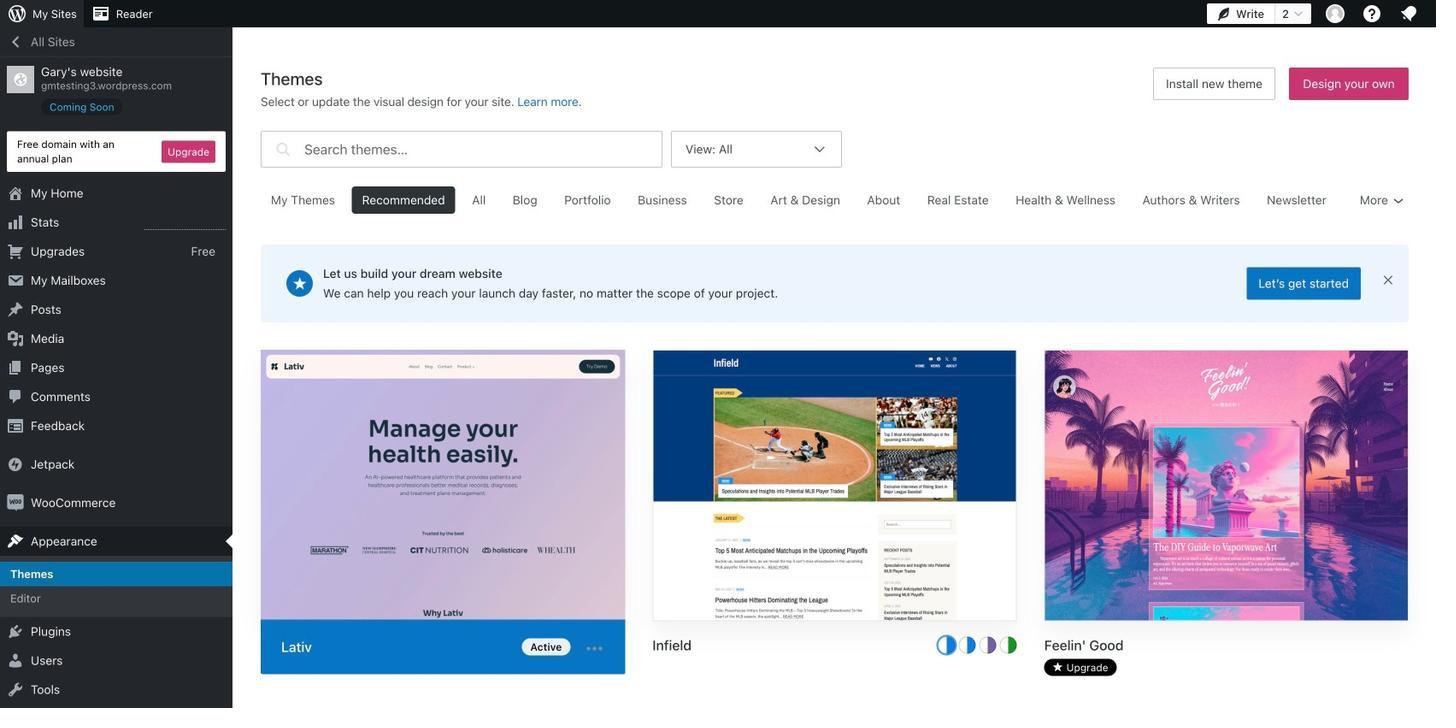 Task type: vqa. For each thing, say whether or not it's contained in the screenshot.
Pager controls element
no



Task type: locate. For each thing, give the bounding box(es) containing it.
lativ is a wordpress block theme specifically designed for businesses and startups. it offers fresh, vibrant color palettes and sleek, modern templates that are perfect for companies looking to establish a bold and innovative online presence. image
[[261, 350, 626, 623]]

0 vertical spatial img image
[[7, 456, 24, 473]]

1 vertical spatial img image
[[7, 494, 24, 512]]

img image
[[7, 456, 24, 473], [7, 494, 24, 512]]

dismiss image
[[1382, 273, 1396, 287]]

2 img image from the top
[[7, 494, 24, 512]]

help image
[[1363, 3, 1383, 24]]

highest hourly views 0 image
[[145, 219, 226, 230]]

1 img image from the top
[[7, 456, 24, 473]]

open search image
[[272, 127, 294, 172]]

a blog theme with a bold vaporwave aesthetic. its nostalgic atmosphere pays homage to the 80s and early 90s. image
[[1046, 351, 1409, 623]]

None search field
[[261, 127, 663, 172]]

a passionate sports fan blog celebrating your favorite game. image
[[654, 351, 1017, 623]]



Task type: describe. For each thing, give the bounding box(es) containing it.
more options for theme lativ image
[[584, 638, 605, 659]]

my profile image
[[1327, 4, 1345, 23]]

Search search field
[[304, 132, 662, 167]]

manage your notifications image
[[1399, 3, 1420, 24]]



